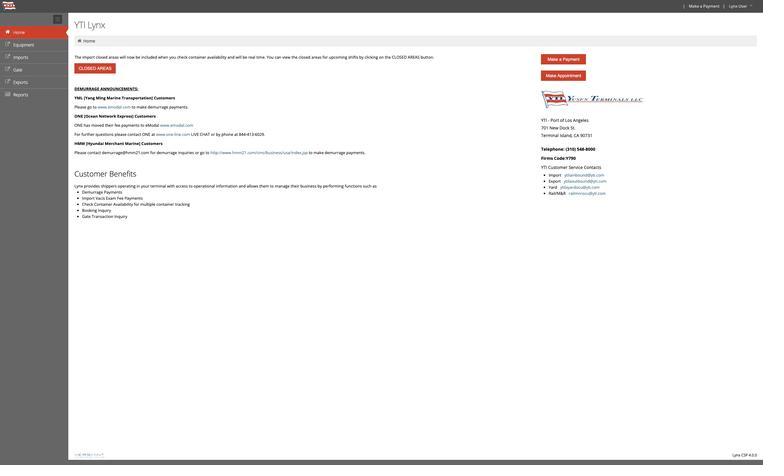 Task type: describe. For each thing, give the bounding box(es) containing it.
of
[[561, 117, 565, 123]]

lynx csp 4.0.0
[[733, 453, 758, 458]]

announcements:
[[100, 86, 138, 92]]

exports link
[[0, 76, 68, 88]]

the import closed areas will now be included when you check container availability and will be real time.  you can view the closed areas for upcoming shifts by clicking on the closed areas button.
[[74, 54, 435, 60]]

line.com
[[175, 132, 190, 137]]

when
[[158, 54, 168, 60]]

demurrage announcements:
[[74, 86, 138, 92]]

1 vertical spatial payments
[[125, 195, 143, 201]]

demurrage@hmm21.com
[[102, 150, 149, 155]]

1 horizontal spatial container
[[189, 54, 206, 60]]

customers for hmm [hyundai merchant marine] customers
[[141, 141, 163, 146]]

exports
[[13, 79, 28, 85]]

terminal
[[542, 133, 559, 138]]

one for one [ocean network express] customers
[[74, 113, 83, 119]]

merchant
[[105, 141, 124, 146]]

0 vertical spatial customers
[[154, 95, 175, 101]]

home image
[[5, 30, 11, 34]]

1 horizontal spatial or
[[211, 132, 215, 137]]

http://www.hmm21.com/cms/business/usa/index.jsp link
[[211, 150, 308, 155]]

with
[[167, 183, 175, 189]]

1 vertical spatial www.emodal.com
[[160, 123, 193, 128]]

tracking
[[175, 202, 190, 207]]

1 horizontal spatial import
[[549, 172, 562, 178]]

closed
[[392, 54, 407, 60]]

0 horizontal spatial home link
[[0, 26, 68, 39]]

external link image for imports
[[5, 55, 11, 59]]

equipment
[[13, 42, 34, 48]]

(310)
[[566, 146, 576, 152]]

1 horizontal spatial for
[[150, 150, 156, 155]]

rail/m&r
[[549, 191, 568, 196]]

bar chart image
[[5, 92, 11, 96]]

now
[[127, 54, 135, 60]]

0 horizontal spatial contact
[[87, 150, 101, 155]]

container
[[94, 202, 112, 207]]

2 at from the left
[[235, 132, 238, 137]]

functions
[[345, 183, 362, 189]]

1 be from the left
[[136, 54, 140, 60]]

[yang
[[84, 95, 95, 101]]

demurrage
[[74, 86, 99, 92]]

548-
[[577, 146, 586, 152]]

lynx user
[[730, 3, 748, 9]]

your
[[141, 183, 150, 189]]

844-
[[239, 132, 247, 137]]

please
[[115, 132, 127, 137]]

their inside lynx provides shippers operating in your terminal with access to operational information and allows them to manage their business by performing functions such as demurrage payments import vacis exam fee payments check container availability for multiple container tracking booking inquiry gate transaction inquiry
[[291, 183, 300, 189]]

one has moved their fee payments to emodal www.emodal.com
[[74, 123, 193, 128]]

2 closed from the left
[[299, 54, 311, 60]]

demurrage
[[82, 189, 103, 195]]

external link image for exports
[[5, 80, 11, 84]]

container inside lynx provides shippers operating in your terminal with access to operational information and allows them to manage their business by performing functions such as demurrage payments import vacis exam fee payments check container availability for multiple container tracking booking inquiry gate transaction inquiry
[[157, 202, 174, 207]]

gate inside gate link
[[13, 67, 22, 73]]

0 vertical spatial by
[[360, 54, 364, 60]]

1 vertical spatial payment
[[563, 57, 580, 62]]

1 vertical spatial make
[[314, 150, 324, 155]]

import ytilainbound@yti.com
[[549, 172, 605, 178]]

on
[[379, 54, 384, 60]]

0 horizontal spatial or
[[195, 150, 199, 155]]

1 the from the left
[[292, 54, 298, 60]]

upcoming
[[329, 54, 348, 60]]

lynx for lynx csp 4.0.0
[[733, 453, 741, 458]]

port
[[551, 117, 559, 123]]

0 vertical spatial make a payment
[[690, 3, 720, 9]]

1 vertical spatial by
[[216, 132, 221, 137]]

make appointment link
[[542, 71, 587, 81]]

http://www.hmm21.com/cms/business/usa/index.jsp
[[211, 150, 308, 155]]

shippers
[[101, 183, 117, 189]]

please for please contact demurrage@hmm21.com for demurrage inquiries or go to
[[74, 150, 86, 155]]

0 horizontal spatial their
[[105, 123, 114, 128]]

imports
[[13, 54, 28, 60]]

1 vertical spatial home
[[83, 38, 95, 44]]

angle down image
[[749, 3, 755, 8]]

one [ocean network express] customers
[[74, 113, 156, 119]]

included
[[141, 54, 157, 60]]

customer benefits
[[74, 169, 136, 179]]

1 closed from the left
[[96, 54, 108, 60]]

yml
[[74, 95, 83, 101]]

0 vertical spatial payments.
[[169, 104, 189, 110]]

versiant image
[[74, 453, 104, 458]]

gate link
[[0, 64, 68, 76]]

ytilaoutbound@yti.com link
[[564, 178, 607, 184]]

www.one-
[[156, 132, 175, 137]]

0 vertical spatial and
[[228, 54, 235, 60]]

reports
[[13, 92, 28, 98]]

express]
[[117, 113, 134, 119]]

hmm
[[74, 141, 85, 146]]

8000
[[586, 146, 596, 152]]

fee
[[115, 123, 120, 128]]

1 vertical spatial make a payment
[[548, 57, 580, 62]]

ming
[[96, 95, 106, 101]]

0 vertical spatial payments
[[104, 189, 122, 195]]

4.0.0
[[749, 453, 758, 458]]

manage
[[275, 183, 290, 189]]

marine
[[107, 95, 121, 101]]

check
[[177, 54, 188, 60]]

phone
[[222, 132, 233, 137]]

www.emodal.com link for one has moved their fee payments to emodal www.emodal.com
[[160, 123, 193, 128]]

1 vertical spatial make
[[548, 57, 559, 62]]

appointment
[[558, 73, 582, 78]]

0 vertical spatial for
[[323, 54, 328, 60]]

lynx for lynx provides shippers operating in your terminal with access to operational information and allows them to manage their business by performing functions such as demurrage payments import vacis exam fee payments check container availability for multiple container tracking booking inquiry gate transaction inquiry
[[74, 183, 83, 189]]

2 will from the left
[[236, 54, 242, 60]]

0 vertical spatial a
[[701, 3, 703, 9]]

terminal
[[151, 183, 166, 189]]

yml [yang ming marine transportation] customers
[[74, 95, 175, 101]]

customers for one [ocean network express] customers
[[135, 113, 156, 119]]

ytilaoutbound@yti.com
[[564, 178, 607, 184]]

telephone: (310) 548-8000
[[542, 146, 596, 152]]

operational
[[194, 183, 215, 189]]

gate inside lynx provides shippers operating in your terminal with access to operational information and allows them to manage their business by performing functions such as demurrage payments import vacis exam fee payments check container availability for multiple container tracking booking inquiry gate transaction inquiry
[[82, 214, 91, 219]]

allows
[[247, 183, 259, 189]]

access
[[176, 183, 188, 189]]

1 horizontal spatial make a payment link
[[687, 0, 722, 13]]

2 the from the left
[[385, 54, 391, 60]]

90731
[[581, 133, 593, 138]]

for further questions please contact one at www.one-line.com live chat or by phone at 844-413-6029.
[[74, 132, 265, 137]]

1 will from the left
[[120, 54, 126, 60]]

1 horizontal spatial customer
[[549, 164, 568, 170]]



Task type: vqa. For each thing, say whether or not it's contained in the screenshot.
LADING
no



Task type: locate. For each thing, give the bounding box(es) containing it.
2 vertical spatial one
[[142, 132, 151, 137]]

network
[[99, 113, 116, 119]]

external link image inside imports link
[[5, 55, 11, 59]]

or right chat at the left of the page
[[211, 132, 215, 137]]

lynx for lynx user
[[730, 3, 738, 9]]

as
[[373, 183, 377, 189]]

2 vertical spatial by
[[318, 183, 322, 189]]

2 please from the top
[[74, 150, 86, 155]]

1 horizontal spatial inquiry
[[114, 214, 127, 219]]

inquiry down availability
[[114, 214, 127, 219]]

telephone:
[[542, 146, 565, 152]]

transportation]
[[122, 95, 153, 101]]

please for please go to
[[74, 104, 86, 110]]

external link image
[[5, 55, 11, 59], [5, 67, 11, 71], [5, 80, 11, 84]]

ytilainbound@yti.com
[[565, 172, 605, 178]]

1 horizontal spatial gate
[[82, 214, 91, 219]]

new
[[550, 125, 559, 131]]

1 horizontal spatial by
[[318, 183, 322, 189]]

yti up home icon
[[74, 19, 85, 31]]

0 vertical spatial go
[[87, 104, 92, 110]]

be right the now
[[136, 54, 140, 60]]

island,
[[560, 133, 573, 138]]

1 horizontal spatial closed
[[299, 54, 311, 60]]

1 vertical spatial or
[[195, 150, 199, 155]]

check
[[82, 202, 93, 207]]

go down [yang
[[87, 104, 92, 110]]

the right view
[[292, 54, 298, 60]]

gate down 'booking'
[[82, 214, 91, 219]]

will left the now
[[120, 54, 126, 60]]

1 vertical spatial payments.
[[347, 150, 366, 155]]

import
[[549, 172, 562, 178], [82, 195, 95, 201]]

at left 844-
[[235, 132, 238, 137]]

0 horizontal spatial inquiry
[[98, 208, 111, 213]]

make
[[137, 104, 147, 110], [314, 150, 324, 155]]

by left "phone"
[[216, 132, 221, 137]]

1 vertical spatial inquiry
[[114, 214, 127, 219]]

2 vertical spatial external link image
[[5, 80, 11, 84]]

1 horizontal spatial go
[[200, 150, 205, 155]]

1 vertical spatial please
[[74, 150, 86, 155]]

0 vertical spatial inquiry
[[98, 208, 111, 213]]

closed right import
[[96, 54, 108, 60]]

1 horizontal spatial payments
[[125, 195, 143, 201]]

inquiries
[[178, 150, 194, 155]]

availability
[[113, 202, 133, 207]]

st.
[[571, 125, 576, 131]]

button.
[[421, 54, 435, 60]]

ytilainbound@yti.com link
[[565, 172, 605, 178]]

2 areas from the left
[[312, 54, 322, 60]]

availability
[[207, 54, 227, 60]]

2 vertical spatial for
[[134, 202, 139, 207]]

export
[[549, 178, 563, 184]]

0 horizontal spatial will
[[120, 54, 126, 60]]

0 vertical spatial one
[[74, 113, 83, 119]]

2 | from the left
[[724, 3, 726, 9]]

and inside lynx provides shippers operating in your terminal with access to operational information and allows them to manage their business by performing functions such as demurrage payments import vacis exam fee payments check container availability for multiple container tracking booking inquiry gate transaction inquiry
[[239, 183, 246, 189]]

www.emodal.com link down marine
[[98, 104, 131, 110]]

0 vertical spatial contact
[[128, 132, 141, 137]]

in
[[137, 183, 140, 189]]

None submit
[[74, 63, 116, 74]]

external link image inside exports link
[[5, 80, 11, 84]]

operating
[[118, 183, 136, 189]]

1 horizontal spatial be
[[243, 54, 248, 60]]

0 vertical spatial yti
[[74, 19, 85, 31]]

inquiry
[[98, 208, 111, 213], [114, 214, 127, 219]]

demurrage
[[148, 104, 168, 110], [157, 150, 177, 155], [325, 150, 346, 155]]

www.emodal.com
[[98, 104, 131, 110], [160, 123, 193, 128]]

make appointment
[[546, 73, 582, 78]]

0 vertical spatial www.emodal.com link
[[98, 104, 131, 110]]

0 horizontal spatial closed
[[96, 54, 108, 60]]

|
[[683, 3, 686, 9], [724, 3, 726, 9]]

1 vertical spatial one
[[74, 123, 83, 128]]

payment up appointment
[[563, 57, 580, 62]]

areas left upcoming
[[312, 54, 322, 60]]

payments up 'exam'
[[104, 189, 122, 195]]

shifts
[[349, 54, 358, 60]]

home image
[[77, 39, 82, 43]]

yti for yti customer service contacts
[[542, 164, 548, 170]]

1 horizontal spatial make a payment
[[690, 3, 720, 9]]

import
[[82, 54, 95, 60]]

1 vertical spatial contact
[[87, 150, 101, 155]]

0 horizontal spatial home
[[13, 29, 25, 35]]

0 horizontal spatial payments
[[104, 189, 122, 195]]

1 | from the left
[[683, 3, 686, 9]]

closed right view
[[299, 54, 311, 60]]

1 vertical spatial a
[[560, 57, 562, 62]]

areas
[[109, 54, 119, 60], [312, 54, 322, 60]]

gate up exports
[[13, 67, 22, 73]]

1 vertical spatial customers
[[135, 113, 156, 119]]

please down yml
[[74, 104, 86, 110]]

contact down one has moved their fee payments to emodal www.emodal.com on the left
[[128, 132, 141, 137]]

one for one has moved their fee payments to emodal www.emodal.com
[[74, 123, 83, 128]]

their right manage
[[291, 183, 300, 189]]

by right the shifts
[[360, 54, 364, 60]]

contact
[[128, 132, 141, 137], [87, 150, 101, 155]]

2 vertical spatial make
[[546, 73, 557, 78]]

import up check
[[82, 195, 95, 201]]

0 vertical spatial payment
[[704, 3, 720, 9]]

0 vertical spatial www.emodal.com
[[98, 104, 131, 110]]

0 vertical spatial or
[[211, 132, 215, 137]]

code:y790
[[555, 155, 576, 161]]

1 horizontal spatial www.emodal.com
[[160, 123, 193, 128]]

los
[[566, 117, 573, 123]]

by inside lynx provides shippers operating in your terminal with access to operational information and allows them to manage their business by performing functions such as demurrage payments import vacis exam fee payments check container availability for multiple container tracking booking inquiry gate transaction inquiry
[[318, 183, 322, 189]]

0 horizontal spatial make a payment
[[548, 57, 580, 62]]

lynx provides shippers operating in your terminal with access to operational information and allows them to manage their business by performing functions such as demurrage payments import vacis exam fee payments check container availability for multiple container tracking booking inquiry gate transaction inquiry
[[74, 183, 377, 219]]

0 horizontal spatial www.emodal.com
[[98, 104, 131, 110]]

benefits
[[109, 169, 136, 179]]

and left allows
[[239, 183, 246, 189]]

www.emodal.com up www.one-line.com link
[[160, 123, 193, 128]]

and right the "availability" at the top of page
[[228, 54, 235, 60]]

0 horizontal spatial customer
[[74, 169, 107, 179]]

by right business
[[318, 183, 322, 189]]

0 vertical spatial external link image
[[5, 55, 11, 59]]

0 horizontal spatial make a payment link
[[542, 54, 587, 64]]

[hyundai
[[86, 141, 104, 146]]

clicking
[[365, 54, 378, 60]]

3 external link image from the top
[[5, 80, 11, 84]]

external link image inside gate link
[[5, 67, 11, 71]]

2 vertical spatial yti
[[542, 164, 548, 170]]

be left real
[[243, 54, 248, 60]]

0 vertical spatial make
[[137, 104, 147, 110]]

1 vertical spatial make a payment link
[[542, 54, 587, 64]]

user
[[739, 3, 748, 9]]

yti down firms in the top right of the page
[[542, 164, 548, 170]]

for left multiple
[[134, 202, 139, 207]]

0 horizontal spatial payments.
[[169, 104, 189, 110]]

0 horizontal spatial by
[[216, 132, 221, 137]]

external link image for gate
[[5, 67, 11, 71]]

at down emodal
[[152, 132, 155, 137]]

yti inside yti - port of los angeles 701 new dock st. terminal island, ca 90731
[[542, 117, 548, 123]]

yti left -
[[542, 117, 548, 123]]

reports link
[[0, 88, 68, 101]]

for left upcoming
[[323, 54, 328, 60]]

0 horizontal spatial and
[[228, 54, 235, 60]]

further
[[82, 132, 95, 137]]

please down the hmm
[[74, 150, 86, 155]]

1 vertical spatial gate
[[82, 214, 91, 219]]

customers up emodal
[[135, 113, 156, 119]]

for inside lynx provides shippers operating in your terminal with access to operational information and allows them to manage their business by performing functions such as demurrage payments import vacis exam fee payments check container availability for multiple container tracking booking inquiry gate transaction inquiry
[[134, 202, 139, 207]]

make a payment link
[[687, 0, 722, 13], [542, 54, 587, 64]]

areas left the now
[[109, 54, 119, 60]]

ca
[[574, 133, 580, 138]]

you
[[169, 54, 176, 60]]

them
[[260, 183, 269, 189]]

www.emodal.com link up www.one-line.com link
[[160, 123, 193, 128]]

www.emodal.com down marine
[[98, 104, 131, 110]]

marine]
[[125, 141, 140, 146]]

0 horizontal spatial at
[[152, 132, 155, 137]]

customers down www.one-
[[141, 141, 163, 146]]

railmnrocu@yti.com
[[569, 191, 606, 196]]

home link right home icon
[[83, 38, 95, 44]]

inquiry down container
[[98, 208, 111, 213]]

0 vertical spatial make a payment link
[[687, 0, 722, 13]]

vacis
[[96, 195, 105, 201]]

1 horizontal spatial the
[[385, 54, 391, 60]]

go right inquiries
[[200, 150, 205, 155]]

imports link
[[0, 51, 68, 64]]

www.emodal.com link for to make demurrage payments.
[[98, 104, 131, 110]]

one down emodal
[[142, 132, 151, 137]]

0 horizontal spatial areas
[[109, 54, 119, 60]]

payment left lynx user
[[704, 3, 720, 9]]

1 vertical spatial their
[[291, 183, 300, 189]]

import up 'export'
[[549, 172, 562, 178]]

for
[[74, 132, 81, 137]]

701
[[542, 125, 549, 131]]

areas
[[408, 54, 420, 60]]

0 horizontal spatial a
[[560, 57, 562, 62]]

0 vertical spatial container
[[189, 54, 206, 60]]

container left 'tracking'
[[157, 202, 174, 207]]

0 vertical spatial gate
[[13, 67, 22, 73]]

csp
[[742, 453, 749, 458]]

service
[[569, 164, 583, 170]]

one left [ocean
[[74, 113, 83, 119]]

a
[[701, 3, 703, 9], [560, 57, 562, 62]]

1 horizontal spatial a
[[701, 3, 703, 9]]

1 horizontal spatial home
[[83, 38, 95, 44]]

home right home image
[[13, 29, 25, 35]]

1 at from the left
[[152, 132, 155, 137]]

one left has
[[74, 123, 83, 128]]

has
[[84, 123, 90, 128]]

yti for yti lynx
[[74, 19, 85, 31]]

0 vertical spatial make
[[690, 3, 700, 9]]

1 areas from the left
[[109, 54, 119, 60]]

their
[[105, 123, 114, 128], [291, 183, 300, 189]]

ytilayardocu@yti.com link
[[561, 185, 600, 190]]

yti for yti - port of los angeles 701 new dock st. terminal island, ca 90731
[[542, 117, 548, 123]]

0 vertical spatial their
[[105, 123, 114, 128]]

home link up equipment
[[0, 26, 68, 39]]

import inside lynx provides shippers operating in your terminal with access to operational information and allows them to manage their business by performing functions such as demurrage payments import vacis exam fee payments check container availability for multiple container tracking booking inquiry gate transaction inquiry
[[82, 195, 95, 201]]

home right home icon
[[83, 38, 95, 44]]

0 horizontal spatial gate
[[13, 67, 22, 73]]

customer up provides
[[74, 169, 107, 179]]

1 horizontal spatial their
[[291, 183, 300, 189]]

0 horizontal spatial container
[[157, 202, 174, 207]]

1 vertical spatial external link image
[[5, 67, 11, 71]]

2 horizontal spatial by
[[360, 54, 364, 60]]

lynx inside lynx provides shippers operating in your terminal with access to operational information and allows them to manage their business by performing functions such as demurrage payments import vacis exam fee payments check container availability for multiple container tracking booking inquiry gate transaction inquiry
[[74, 183, 83, 189]]

www.one-line.com link
[[156, 132, 190, 137]]

1 please from the top
[[74, 104, 86, 110]]

0 horizontal spatial go
[[87, 104, 92, 110]]

their left fee
[[105, 123, 114, 128]]

1 horizontal spatial www.emodal.com link
[[160, 123, 193, 128]]

or right inquiries
[[195, 150, 199, 155]]

fee
[[117, 195, 124, 201]]

1 horizontal spatial payment
[[704, 3, 720, 9]]

angeles
[[574, 117, 589, 123]]

will left real
[[236, 54, 242, 60]]

yard
[[549, 185, 560, 190]]

0 horizontal spatial import
[[82, 195, 95, 201]]

view
[[283, 54, 291, 60]]

1 vertical spatial container
[[157, 202, 174, 207]]

yti
[[74, 19, 85, 31], [542, 117, 548, 123], [542, 164, 548, 170]]

please contact demurrage@hmm21.com for demurrage inquiries or go to http://www.hmm21.com/cms/business/usa/index.jsp to make demurrage payments.
[[74, 150, 366, 155]]

0 vertical spatial home
[[13, 29, 25, 35]]

payments up availability
[[125, 195, 143, 201]]

1 vertical spatial import
[[82, 195, 95, 201]]

lynx user link
[[727, 0, 757, 13]]

-
[[549, 117, 550, 123]]

firms code:y790
[[542, 155, 576, 161]]

contact down [hyundai
[[87, 150, 101, 155]]

0 horizontal spatial be
[[136, 54, 140, 60]]

moved
[[91, 123, 104, 128]]

to
[[93, 104, 97, 110], [132, 104, 136, 110], [141, 123, 144, 128], [206, 150, 210, 155], [309, 150, 313, 155], [189, 183, 193, 189], [270, 183, 274, 189]]

0 horizontal spatial payment
[[563, 57, 580, 62]]

1 horizontal spatial contact
[[128, 132, 141, 137]]

1 horizontal spatial will
[[236, 54, 242, 60]]

customers right "transportation]"
[[154, 95, 175, 101]]

container right check
[[189, 54, 206, 60]]

customer down firms code:y790
[[549, 164, 568, 170]]

hmm [hyundai merchant marine] customers
[[74, 141, 163, 146]]

0 horizontal spatial for
[[134, 202, 139, 207]]

1 horizontal spatial home link
[[83, 38, 95, 44]]

1 external link image from the top
[[5, 55, 11, 59]]

1 horizontal spatial |
[[724, 3, 726, 9]]

go
[[87, 104, 92, 110], [200, 150, 205, 155]]

2 external link image from the top
[[5, 67, 11, 71]]

0 horizontal spatial |
[[683, 3, 686, 9]]

payments
[[121, 123, 140, 128]]

0 vertical spatial please
[[74, 104, 86, 110]]

1 horizontal spatial at
[[235, 132, 238, 137]]

1 vertical spatial for
[[150, 150, 156, 155]]

for down for further questions please contact one at www.one-line.com live chat or by phone at 844-413-6029.
[[150, 150, 156, 155]]

ytilayardocu@yti.com
[[561, 185, 600, 190]]

0 horizontal spatial the
[[292, 54, 298, 60]]

the right the 'on'
[[385, 54, 391, 60]]

firms
[[542, 155, 553, 161]]

0 horizontal spatial www.emodal.com link
[[98, 104, 131, 110]]

booking
[[82, 208, 97, 213]]

multiple
[[140, 202, 156, 207]]

2 be from the left
[[243, 54, 248, 60]]

please go to www.emodal.com to make demurrage payments.
[[74, 104, 189, 110]]

external link image
[[5, 42, 11, 47]]

chat
[[200, 132, 210, 137]]

home
[[13, 29, 25, 35], [83, 38, 95, 44]]



